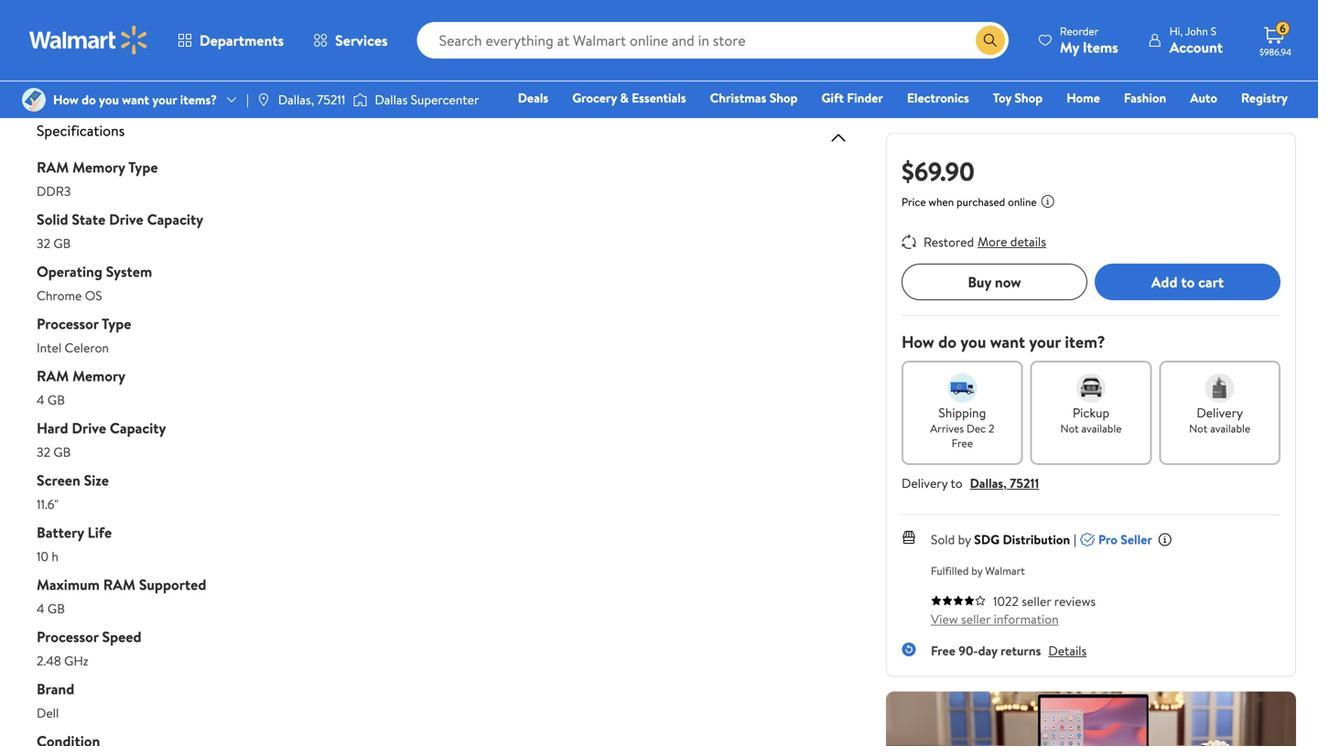 Task type: describe. For each thing, give the bounding box(es) containing it.
available for pickup
[[1082, 421, 1122, 436]]

shop for christmas shop
[[770, 89, 798, 107]]

restored
[[924, 233, 974, 251]]

when
[[929, 194, 954, 210]]

2.48
[[37, 652, 61, 670]]

1 horizontal spatial |
[[1074, 531, 1077, 549]]

reducing
[[776, 0, 825, 11]]

1 vertical spatial free
[[931, 642, 956, 660]]

to for add to cart
[[1182, 272, 1195, 292]]

delivery for to
[[902, 474, 948, 492]]

os
[[85, 287, 102, 304]]

specifications
[[37, 120, 125, 141]]

1 vertical spatial 90-
[[959, 642, 979, 660]]

ram memory type ddr3 solid state drive capacity 32 gb operating system chrome os processor type intel celeron ram memory 4 gb hard drive capacity 32 gb screen size 11.6" battery life 10 h maximum ram supported 4 gb processor speed 2.48 ghz brand dell
[[37, 157, 206, 722]]

s
[[1211, 23, 1217, 39]]

system
[[106, 261, 152, 282]]

0 vertical spatial dallas,
[[278, 91, 314, 108]]

11.6"
[[37, 495, 59, 513]]

add to cart
[[1152, 272, 1224, 292]]

to for delivery to dallas, 75211
[[951, 474, 963, 492]]

refurbished
[[68, 50, 131, 68]]

buy
[[968, 272, 992, 292]]

1 horizontal spatial and
[[530, 50, 550, 68]]

much
[[553, 50, 584, 68]]

appliances
[[470, 50, 527, 68]]

0 horizontal spatial 75211
[[317, 91, 346, 108]]

1 vertical spatial 75211
[[1010, 474, 1040, 492]]

backed by 90-day free return to enable shopping with confidence.
[[103, 0, 399, 29]]

toy shop link
[[985, 88, 1051, 108]]

intent image for shipping image
[[948, 374, 977, 403]]

0 horizontal spatial and
[[403, 50, 423, 68]]

1022 seller reviews
[[994, 592, 1096, 610]]

dallas, 75211 button
[[970, 474, 1040, 492]]

by for fulfilled
[[972, 563, 983, 579]]

reorder
[[1060, 23, 1099, 39]]

2 memory from the top
[[72, 366, 126, 386]]

supercenter
[[411, 91, 479, 108]]

3.9843 stars out of 5, based on 1022 seller reviews element
[[931, 595, 986, 606]]

delivery for not
[[1197, 404, 1244, 422]]

laptops,
[[278, 50, 321, 68]]

seller for view
[[962, 610, 991, 628]]

gb up hard
[[48, 391, 65, 409]]

shipping
[[939, 404, 986, 422]]

details
[[1011, 233, 1047, 250]]

view seller information link
[[931, 610, 1059, 628]]

dell
[[37, 704, 59, 722]]

gift finder
[[822, 89, 884, 107]]

pro seller info image
[[1158, 532, 1173, 547]]

shopping
[[322, 0, 372, 11]]

grocery & essentials link
[[564, 88, 695, 108]]

buy now
[[968, 272, 1022, 292]]

confidence.
[[103, 11, 167, 29]]

fashion
[[1124, 89, 1167, 107]]

more
[[978, 233, 1008, 250]]

buy now button
[[902, 264, 1088, 300]]

gift
[[822, 89, 844, 107]]

sold by sdg distribution
[[931, 531, 1071, 549]]

gift finder link
[[814, 88, 892, 108]]

6
[[1280, 21, 1286, 36]]

search icon image
[[983, 33, 998, 48]]

intel
[[37, 339, 62, 357]]

pro
[[1099, 531, 1118, 549]]

christmas shop link
[[702, 88, 806, 108]]

by for sold
[[958, 531, 971, 549]]

$986.94
[[1260, 46, 1292, 58]]

 image for dallas supercenter
[[353, 91, 368, 109]]

dec
[[967, 421, 986, 436]]

you for how do you want your items?
[[99, 91, 119, 108]]

grocery & essentials
[[573, 89, 686, 107]]

product
[[706, 0, 750, 11]]

gb down the maximum
[[48, 600, 65, 618]]

1 4 from the top
[[37, 391, 44, 409]]

h
[[52, 548, 59, 565]]

shop for toy shop
[[1015, 89, 1043, 107]]

items?
[[180, 91, 217, 108]]

life
[[88, 522, 112, 543]]

view seller information
[[931, 610, 1059, 628]]

return
[[229, 0, 264, 11]]

by for backed
[[146, 0, 159, 11]]

1 memory from the top
[[72, 157, 125, 177]]

1 vertical spatial type
[[102, 314, 131, 334]]

intent image for pickup image
[[1077, 374, 1106, 403]]

your for items?
[[152, 91, 177, 108]]

1 vertical spatial capacity
[[110, 418, 166, 438]]

account
[[1170, 37, 1223, 57]]

in
[[544, 0, 554, 11]]

online
[[1008, 194, 1037, 210]]

seller for 1022
[[1022, 592, 1052, 610]]

0 vertical spatial |
[[246, 91, 249, 108]]

ddr3
[[37, 182, 71, 200]]

more details
[[978, 233, 1047, 250]]

free 90-day returns details
[[931, 642, 1087, 660]]

not for delivery
[[1190, 421, 1208, 436]]

debit
[[1179, 114, 1210, 132]]

 image for dallas, 75211
[[256, 92, 271, 107]]

&
[[620, 89, 629, 107]]

departments button
[[163, 18, 299, 62]]

more details button
[[978, 227, 1047, 256]]

details button
[[1049, 642, 1087, 660]]

solid
[[37, 209, 68, 229]]

tablets,
[[324, 50, 365, 68]]

details
[[1049, 642, 1087, 660]]

reviews
[[1055, 592, 1096, 610]]

now
[[995, 272, 1022, 292]]

state
[[72, 209, 106, 229]]

assist
[[509, 0, 541, 11]]

john
[[1186, 23, 1209, 39]]

shop refurbished smartphones, computers, laptops, tablets, home and kitchen appliances and much more at walmart restored.
[[37, 50, 736, 68]]

arrives
[[931, 421, 964, 436]]



Task type: locate. For each thing, give the bounding box(es) containing it.
2 vertical spatial by
[[972, 563, 983, 579]]

1 horizontal spatial  image
[[353, 91, 368, 109]]

1 vertical spatial do
[[939, 331, 957, 353]]

0 vertical spatial ram
[[37, 157, 69, 177]]

brand
[[37, 679, 74, 699]]

drive
[[109, 209, 144, 229], [72, 418, 106, 438]]

and
[[753, 0, 773, 11], [403, 50, 423, 68], [530, 50, 550, 68]]

0 vertical spatial by
[[146, 0, 159, 11]]

available inside "pickup not available"
[[1082, 421, 1122, 436]]

seller
[[1121, 531, 1153, 549]]

1 horizontal spatial want
[[991, 331, 1026, 353]]

75211 down walmart restored product information element
[[317, 91, 346, 108]]

do up specifications
[[82, 91, 96, 108]]

the
[[615, 0, 634, 11]]

auto
[[1191, 89, 1218, 107]]

pickup not available
[[1061, 404, 1122, 436]]

essentials
[[632, 89, 686, 107]]

electronics
[[907, 89, 970, 107]]

want
[[122, 91, 149, 108], [991, 331, 1026, 353]]

0 horizontal spatial 90-
[[162, 0, 182, 11]]

lifetime
[[637, 0, 679, 11]]

1 vertical spatial how
[[902, 331, 935, 353]]

processor
[[37, 314, 99, 334], [37, 627, 99, 647]]

1 horizontal spatial shop
[[770, 89, 798, 107]]

 image
[[22, 88, 46, 112]]

extending
[[557, 0, 612, 11]]

how for how do you want your item?
[[902, 331, 935, 353]]

want for items?
[[122, 91, 149, 108]]

2 4 from the top
[[37, 600, 44, 618]]

2 processor from the top
[[37, 627, 99, 647]]

0 horizontal spatial by
[[146, 0, 159, 11]]

price
[[902, 194, 926, 210]]

32 down 'solid'
[[37, 234, 50, 252]]

0 vertical spatial 90-
[[162, 0, 182, 11]]

shop
[[37, 50, 64, 68], [770, 89, 798, 107], [1015, 89, 1043, 107]]

0 vertical spatial delivery
[[1197, 404, 1244, 422]]

1 vertical spatial ram
[[37, 366, 69, 386]]

2 horizontal spatial and
[[753, 0, 773, 11]]

processor down chrome
[[37, 314, 99, 334]]

processor up 'ghz'
[[37, 627, 99, 647]]

day inside backed by 90-day free return to enable shopping with confidence.
[[181, 0, 201, 11]]

you down refurbished
[[99, 91, 119, 108]]

0 horizontal spatial you
[[99, 91, 119, 108]]

walmart restored. link
[[630, 47, 740, 72]]

not inside delivery not available
[[1190, 421, 1208, 436]]

hi,
[[1170, 23, 1183, 39]]

distribution
[[1003, 531, 1071, 549]]

computers,
[[212, 50, 275, 68]]

1 horizontal spatial walmart
[[986, 563, 1025, 579]]

0 vertical spatial day
[[181, 0, 201, 11]]

with
[[375, 0, 399, 11]]

1 vertical spatial by
[[958, 531, 971, 549]]

90- left free
[[162, 0, 182, 11]]

and left much
[[530, 50, 550, 68]]

capacity
[[147, 209, 203, 229], [110, 418, 166, 438]]

0 vertical spatial 75211
[[317, 91, 346, 108]]

| left pro
[[1074, 531, 1077, 549]]

1022
[[994, 592, 1019, 610]]

services button
[[299, 18, 403, 62]]

dallas supercenter
[[375, 91, 479, 108]]

ghz
[[64, 652, 88, 670]]

registry link
[[1233, 88, 1297, 108]]

cart
[[1199, 272, 1224, 292]]

want down smartphones,
[[122, 91, 149, 108]]

auto link
[[1182, 88, 1226, 108]]

type down os
[[102, 314, 131, 334]]

0 vertical spatial capacity
[[147, 209, 203, 229]]

free
[[203, 0, 226, 11]]

walmart up 1022 on the bottom of page
[[986, 563, 1025, 579]]

dallas, down the laptops, on the left of the page
[[278, 91, 314, 108]]

gb down hard
[[53, 443, 71, 461]]

1 vertical spatial your
[[1030, 331, 1061, 353]]

ram up "ddr3"
[[37, 157, 69, 177]]

Search search field
[[417, 22, 1009, 59]]

1 vertical spatial processor
[[37, 627, 99, 647]]

2 32 from the top
[[37, 443, 50, 461]]

not inside "pickup not available"
[[1061, 421, 1079, 436]]

walmart right at
[[634, 50, 680, 68]]

1 horizontal spatial you
[[961, 331, 987, 353]]

0 vertical spatial 32
[[37, 234, 50, 252]]

memory down celeron at the left top
[[72, 366, 126, 386]]

0 vertical spatial drive
[[109, 209, 144, 229]]

shop right christmas
[[770, 89, 798, 107]]

0 horizontal spatial available
[[1082, 421, 1122, 436]]

32 down hard
[[37, 443, 50, 461]]

0 vertical spatial walmart
[[634, 50, 680, 68]]

0 horizontal spatial delivery
[[902, 474, 948, 492]]

1 horizontal spatial by
[[958, 531, 971, 549]]

$69.90
[[902, 153, 975, 189]]

item?
[[1065, 331, 1106, 353]]

grocery
[[573, 89, 617, 107]]

Walmart Site-Wide search field
[[417, 22, 1009, 59]]

4 down the maximum
[[37, 600, 44, 618]]

seller right 1022 on the bottom of page
[[1022, 592, 1052, 610]]

ram right the maximum
[[103, 575, 136, 595]]

and right product
[[753, 0, 773, 11]]

fashion link
[[1116, 88, 1175, 108]]

how up specifications
[[53, 91, 79, 108]]

1 32 from the top
[[37, 234, 50, 252]]

0 horizontal spatial want
[[122, 91, 149, 108]]

finder
[[847, 89, 884, 107]]

0 horizontal spatial do
[[82, 91, 96, 108]]

electronics link
[[899, 88, 978, 108]]

sdg
[[975, 531, 1000, 549]]

90- inside backed by 90-day free return to enable shopping with confidence.
[[162, 0, 182, 11]]

0 horizontal spatial to
[[267, 0, 279, 11]]

0 vertical spatial do
[[82, 91, 96, 108]]

your for item?
[[1030, 331, 1061, 353]]

your left the item?
[[1030, 331, 1061, 353]]

1 horizontal spatial day
[[979, 642, 998, 660]]

kitchen
[[426, 50, 467, 68]]

1 horizontal spatial delivery
[[1197, 404, 1244, 422]]

delivery to dallas, 75211
[[902, 474, 1040, 492]]

want for item?
[[991, 331, 1026, 353]]

32
[[37, 234, 50, 252], [37, 443, 50, 461]]

walmart
[[634, 50, 680, 68], [986, 563, 1025, 579]]

capacity up system
[[147, 209, 203, 229]]

how do you want your items?
[[53, 91, 217, 108]]

2 not from the left
[[1190, 421, 1208, 436]]

1 horizontal spatial seller
[[1022, 592, 1052, 610]]

1 horizontal spatial how
[[902, 331, 935, 353]]

1 horizontal spatial 90-
[[959, 642, 979, 660]]

drive right 'state'
[[109, 209, 144, 229]]

0 vertical spatial you
[[99, 91, 119, 108]]

how up arrives
[[902, 331, 935, 353]]

0 horizontal spatial your
[[152, 91, 177, 108]]

to inside button
[[1182, 272, 1195, 292]]

shipping arrives dec 2 free
[[931, 404, 995, 451]]

1 available from the left
[[1082, 421, 1122, 436]]

available inside delivery not available
[[1211, 421, 1251, 436]]

free down "view"
[[931, 642, 956, 660]]

0 horizontal spatial |
[[246, 91, 249, 108]]

not down intent image for pickup in the right of the page
[[1061, 421, 1079, 436]]

do
[[82, 91, 96, 108], [939, 331, 957, 353]]

drive right hard
[[72, 418, 106, 438]]

2 horizontal spatial by
[[972, 563, 983, 579]]

add
[[1152, 272, 1178, 292]]

walmart image
[[29, 26, 148, 55]]

intent image for delivery image
[[1206, 374, 1235, 403]]

1 vertical spatial to
[[1182, 272, 1195, 292]]

free inside shipping arrives dec 2 free
[[952, 435, 973, 451]]

1 horizontal spatial your
[[1030, 331, 1061, 353]]

delivery down arrives
[[902, 474, 948, 492]]

0 vertical spatial how
[[53, 91, 79, 108]]

0 horizontal spatial not
[[1061, 421, 1079, 436]]

2 vertical spatial ram
[[103, 575, 136, 595]]

0 vertical spatial free
[[952, 435, 973, 451]]

day down view seller information link
[[979, 642, 998, 660]]

1 horizontal spatial 75211
[[1010, 474, 1040, 492]]

1 processor from the top
[[37, 314, 99, 334]]

christmas
[[710, 89, 767, 107]]

ram
[[37, 157, 69, 177], [37, 366, 69, 386], [103, 575, 136, 595]]

| down 'computers,'
[[246, 91, 249, 108]]

not down intent image for delivery
[[1190, 421, 1208, 436]]

1 vertical spatial you
[[961, 331, 987, 353]]

to right return
[[267, 0, 279, 11]]

day left free
[[181, 0, 201, 11]]

0 horizontal spatial shop
[[37, 50, 64, 68]]

ram down "intel"
[[37, 366, 69, 386]]

 image down 'computers,'
[[256, 92, 271, 107]]

dallas
[[375, 91, 408, 108]]

0 vertical spatial type
[[128, 157, 158, 177]]

1 horizontal spatial not
[[1190, 421, 1208, 436]]

do for how do you want your items?
[[82, 91, 96, 108]]

christmas shop
[[710, 89, 798, 107]]

do up intent image for shipping
[[939, 331, 957, 353]]

1 vertical spatial memory
[[72, 366, 126, 386]]

1 horizontal spatial do
[[939, 331, 957, 353]]

celeron
[[65, 339, 109, 357]]

how for how do you want your items?
[[53, 91, 79, 108]]

0 vertical spatial want
[[122, 91, 149, 108]]

to inside backed by 90-day free return to enable shopping with confidence.
[[267, 0, 279, 11]]

you for how do you want your item?
[[961, 331, 987, 353]]

to left the cart at the top right
[[1182, 272, 1195, 292]]

0 vertical spatial 4
[[37, 391, 44, 409]]

available for delivery
[[1211, 421, 1251, 436]]

2 available from the left
[[1211, 421, 1251, 436]]

purchased
[[957, 194, 1006, 210]]

by right fulfilled
[[972, 563, 983, 579]]

0 vertical spatial memory
[[72, 157, 125, 177]]

2 horizontal spatial shop
[[1015, 89, 1043, 107]]

screen
[[37, 470, 80, 490]]

0 horizontal spatial seller
[[962, 610, 991, 628]]

available down intent image for pickup in the right of the page
[[1082, 421, 1122, 436]]

enable
[[282, 0, 319, 11]]

shop left refurbished
[[37, 50, 64, 68]]

4 up hard
[[37, 391, 44, 409]]

1 vertical spatial |
[[1074, 531, 1077, 549]]

home
[[368, 50, 400, 68]]

by inside backed by 90-day free return to enable shopping with confidence.
[[146, 0, 159, 11]]

free down shipping
[[952, 435, 973, 451]]

0 horizontal spatial drive
[[72, 418, 106, 438]]

1 vertical spatial drive
[[72, 418, 106, 438]]

0 horizontal spatial day
[[181, 0, 201, 11]]

dallas, down 2
[[970, 474, 1007, 492]]

1 vertical spatial dallas,
[[970, 474, 1007, 492]]

my
[[1060, 37, 1080, 57]]

speed
[[102, 627, 142, 647]]

toy
[[993, 89, 1012, 107]]

by right backed
[[146, 0, 159, 11]]

1 vertical spatial walmart
[[986, 563, 1025, 579]]

do for how do you want your item?
[[939, 331, 957, 353]]

1 vertical spatial 4
[[37, 600, 44, 618]]

size
[[84, 470, 109, 490]]

hi, john s account
[[1170, 23, 1223, 57]]

1 not from the left
[[1061, 421, 1079, 436]]

0 vertical spatial to
[[267, 0, 279, 11]]

0 vertical spatial processor
[[37, 314, 99, 334]]

0 horizontal spatial how
[[53, 91, 79, 108]]

shop right 'toy'
[[1015, 89, 1043, 107]]

4
[[37, 391, 44, 409], [37, 600, 44, 618]]

1 horizontal spatial available
[[1211, 421, 1251, 436]]

seller down 3.9843 stars out of 5, based on 1022 seller reviews 'element'
[[962, 610, 991, 628]]

capacity right hard
[[110, 418, 166, 438]]

want down 'now' at the right of the page
[[991, 331, 1026, 353]]

type down how do you want your items?
[[128, 157, 158, 177]]

specifications image
[[828, 127, 850, 149]]

hard
[[37, 418, 68, 438]]

view
[[931, 610, 958, 628]]

deals
[[518, 89, 549, 107]]

0 vertical spatial your
[[152, 91, 177, 108]]

walmart+ link
[[1226, 114, 1297, 133]]

1 vertical spatial want
[[991, 331, 1026, 353]]

memory down specifications
[[72, 157, 125, 177]]

waste.
[[509, 11, 543, 29]]

0 horizontal spatial  image
[[256, 92, 271, 107]]

0 horizontal spatial walmart
[[634, 50, 680, 68]]

available down intent image for delivery
[[1211, 421, 1251, 436]]

delivery not available
[[1190, 404, 1251, 436]]

1 vertical spatial delivery
[[902, 474, 948, 492]]

2 horizontal spatial to
[[1182, 272, 1195, 292]]

1 vertical spatial 32
[[37, 443, 50, 461]]

1 horizontal spatial dallas,
[[970, 474, 1007, 492]]

delivery down intent image for delivery
[[1197, 404, 1244, 422]]

 image
[[353, 91, 368, 109], [256, 92, 271, 107]]

75211 up distribution
[[1010, 474, 1040, 492]]

2 vertical spatial to
[[951, 474, 963, 492]]

one debit link
[[1140, 114, 1218, 133]]

backed
[[103, 0, 143, 11]]

you up intent image for shipping
[[961, 331, 987, 353]]

to left dallas, 75211 button
[[951, 474, 963, 492]]

services
[[335, 30, 388, 50]]

90- down the view seller information at the right
[[959, 642, 979, 660]]

operating
[[37, 261, 103, 282]]

dallas, 75211
[[278, 91, 346, 108]]

by right sold
[[958, 531, 971, 549]]

of
[[682, 0, 694, 11]]

1 horizontal spatial to
[[951, 474, 963, 492]]

 image left "dallas"
[[353, 91, 368, 109]]

1 horizontal spatial drive
[[109, 209, 144, 229]]

gb down 'solid'
[[53, 234, 71, 252]]

delivery inside delivery not available
[[1197, 404, 1244, 422]]

75211
[[317, 91, 346, 108], [1010, 474, 1040, 492]]

home link
[[1059, 88, 1109, 108]]

walmart restored product information element
[[37, 50, 630, 68]]

your left the items?
[[152, 91, 177, 108]]

home
[[1067, 89, 1101, 107]]

and right the home
[[403, 50, 423, 68]]

reorder my items
[[1060, 23, 1119, 57]]

not for pickup
[[1061, 421, 1079, 436]]

sold
[[931, 531, 955, 549]]

legal information image
[[1041, 194, 1056, 209]]

and inside assist in extending the lifetime of a product and reducing waste.
[[753, 0, 773, 11]]

0 horizontal spatial dallas,
[[278, 91, 314, 108]]

1 vertical spatial day
[[979, 642, 998, 660]]



Task type: vqa. For each thing, say whether or not it's contained in the screenshot.
solid on the top
yes



